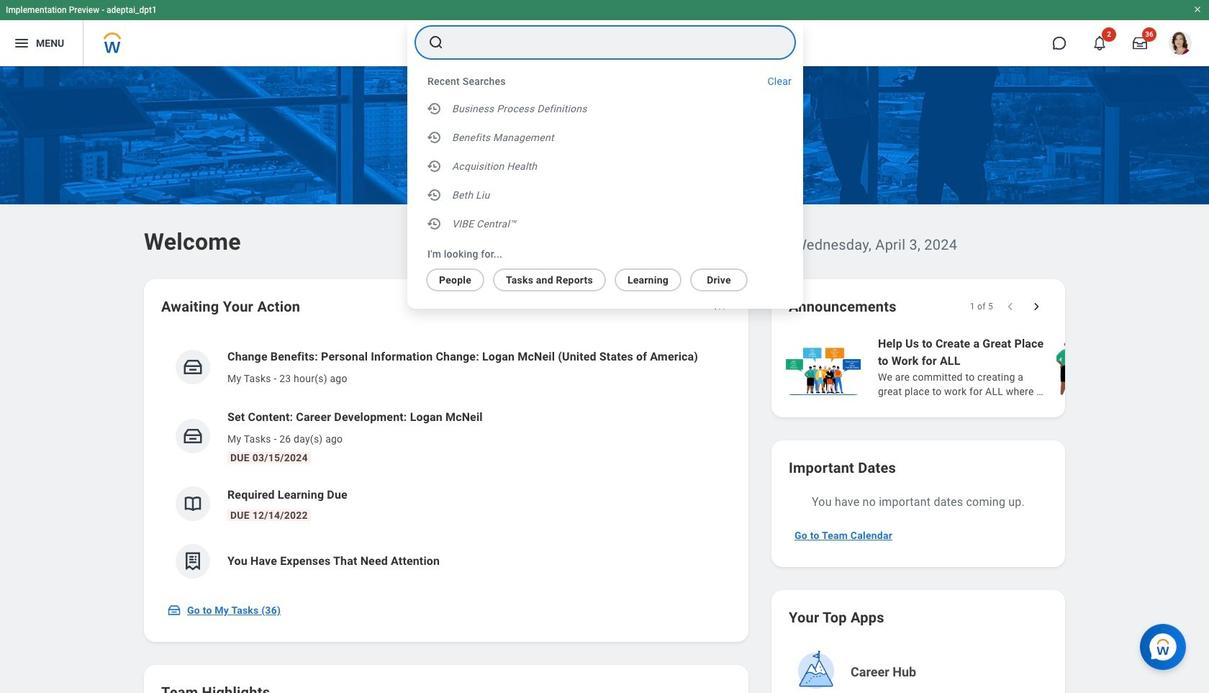 Task type: vqa. For each thing, say whether or not it's contained in the screenshot.
top time icon
yes



Task type: describe. For each thing, give the bounding box(es) containing it.
time image
[[426, 100, 443, 117]]

1 list box from the top
[[407, 94, 803, 241]]

inbox image
[[182, 356, 204, 378]]

1 horizontal spatial list
[[783, 334, 1209, 400]]

1 horizontal spatial inbox image
[[182, 425, 204, 447]]

1 time image from the top
[[426, 129, 443, 146]]

chevron right small image
[[1029, 299, 1044, 314]]

Search Workday  search field
[[454, 27, 766, 58]]

inbox large image
[[1133, 36, 1147, 50]]

chevron left small image
[[1003, 299, 1018, 314]]



Task type: locate. For each thing, give the bounding box(es) containing it.
main content
[[0, 66, 1209, 693]]

book open image
[[182, 493, 204, 515]]

list
[[783, 334, 1209, 400], [161, 337, 731, 590]]

2 list box from the top
[[407, 263, 786, 292]]

inbox image
[[182, 425, 204, 447], [167, 603, 181, 618]]

notifications large image
[[1093, 36, 1107, 50]]

2 time image from the top
[[426, 158, 443, 175]]

profile logan mcneil image
[[1169, 32, 1192, 58]]

search image
[[428, 34, 445, 51]]

0 horizontal spatial inbox image
[[167, 603, 181, 618]]

close environment banner image
[[1194, 5, 1202, 14]]

3 time image from the top
[[426, 186, 443, 204]]

0 vertical spatial list box
[[407, 94, 803, 241]]

0 horizontal spatial list
[[161, 337, 731, 590]]

justify image
[[13, 35, 30, 52]]

banner
[[0, 0, 1209, 66]]

4 time image from the top
[[426, 215, 443, 233]]

time image
[[426, 129, 443, 146], [426, 158, 443, 175], [426, 186, 443, 204], [426, 215, 443, 233]]

status
[[970, 301, 993, 312]]

list box
[[407, 94, 803, 241], [407, 263, 786, 292]]

0 vertical spatial inbox image
[[182, 425, 204, 447]]

related actions image
[[713, 301, 727, 315]]

dashboard expenses image
[[182, 551, 204, 572]]

None search field
[[407, 21, 803, 309]]

1 vertical spatial list box
[[407, 263, 786, 292]]

1 vertical spatial inbox image
[[167, 603, 181, 618]]



